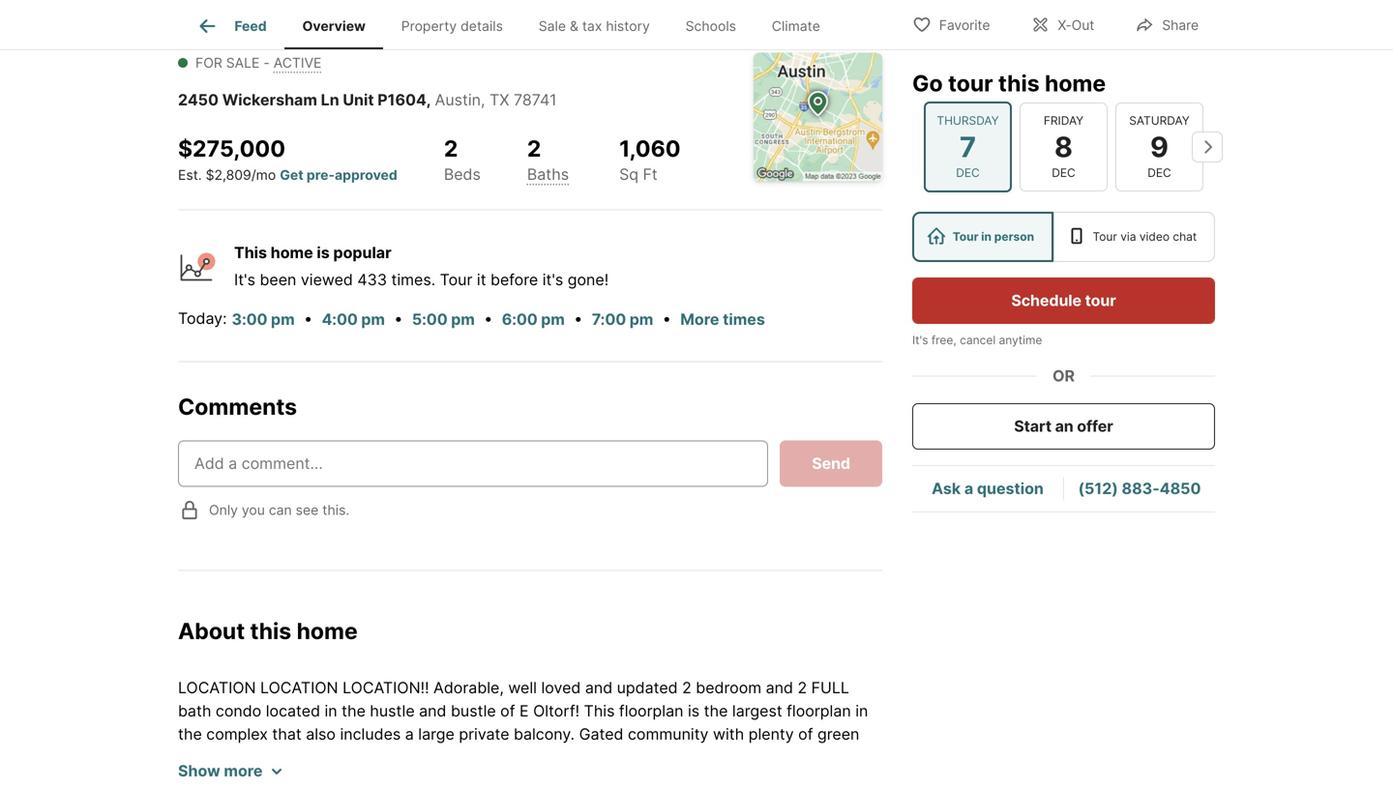 Task type: describe. For each thing, give the bounding box(es) containing it.
location!!
[[343, 679, 429, 698]]

883-
[[1122, 480, 1160, 498]]

trailhead!
[[501, 772, 569, 789]]

x-out
[[1058, 17, 1095, 33]]

question
[[978, 480, 1044, 498]]

6:00
[[502, 310, 538, 329]]

map entry image
[[754, 53, 883, 181]]

property details
[[401, 18, 503, 34]]

next image
[[1193, 132, 1224, 163]]

start an offer button
[[913, 404, 1216, 450]]

sq
[[620, 165, 639, 184]]

and up s
[[365, 749, 393, 768]]

more times link
[[681, 310, 766, 329]]

e
[[520, 702, 529, 721]]

2 2450 wickersham ln unit p1604, austin, tx 78741 image from the left
[[913, 0, 1216, 30]]

been
[[260, 271, 297, 289]]

4 pm from the left
[[541, 310, 565, 329]]

5 pm from the left
[[630, 310, 654, 329]]

walks
[[319, 749, 361, 768]]

chat
[[1174, 230, 1198, 244]]

dec for 8
[[1052, 166, 1076, 180]]

schedule tour
[[1012, 291, 1117, 310]]

cancel
[[960, 333, 996, 348]]

or
[[1053, 367, 1075, 386]]

saturday
[[1130, 113, 1190, 128]]

tour in person option
[[913, 212, 1054, 262]]

ft
[[643, 165, 658, 184]]

overview tab
[[285, 3, 384, 49]]

and up large
[[419, 702, 447, 721]]

1 vertical spatial of
[[799, 726, 814, 745]]

ask
[[932, 480, 961, 498]]

today: 3:00 pm • 4:00 pm • 5:00 pm • 6:00 pm • 7:00 pm • more times
[[178, 309, 766, 329]]

tx
[[490, 91, 510, 109]]

1 • from the left
[[304, 309, 313, 328]]

this home is popular it's been viewed 433 times. tour it before it's gone!
[[234, 243, 609, 289]]

x-
[[1058, 17, 1072, 33]]

wickersham
[[222, 91, 317, 109]]

creek
[[216, 772, 259, 789]]

from
[[636, 772, 670, 789]]

sale & tax history tab
[[521, 3, 668, 49]]

bedroom
[[696, 679, 762, 698]]

1 vertical spatial this
[[250, 618, 292, 645]]

and right loved
[[585, 679, 613, 698]]

overview
[[302, 18, 366, 34]]

gone!
[[568, 271, 609, 289]]

loved
[[542, 679, 581, 698]]

only you can see this.
[[209, 502, 350, 519]]

and left s
[[340, 772, 367, 789]]

approved
[[335, 167, 398, 183]]

friday
[[1044, 113, 1084, 128]]

(512)
[[1079, 480, 1119, 498]]

two
[[397, 749, 433, 768]]

in inside tour in person option
[[982, 230, 992, 244]]

property
[[401, 18, 457, 34]]

offer
[[1078, 417, 1114, 436]]

78741
[[514, 91, 557, 109]]

start
[[1015, 417, 1052, 436]]

more
[[224, 762, 263, 781]]

2 pm from the left
[[361, 310, 385, 329]]

send
[[812, 454, 851, 473]]

1 location from the left
[[178, 679, 256, 698]]

comments
[[178, 394, 297, 421]]

can
[[269, 502, 292, 519]]

also
[[306, 726, 336, 745]]

includes
[[340, 726, 401, 745]]

viewed
[[301, 271, 353, 289]]

8
[[1055, 130, 1074, 164]]

1 horizontal spatial the
[[342, 702, 366, 721]]

1 2450 wickersham ln unit p1604, austin, tx 78741 image from the left
[[178, 0, 905, 30]]

est.
[[178, 167, 202, 183]]

active
[[274, 55, 322, 71]]

0 vertical spatial this
[[999, 70, 1040, 97]]

s
[[372, 772, 382, 789]]

today:
[[178, 309, 227, 328]]

1 horizontal spatial complex
[[596, 749, 657, 768]]

for
[[196, 55, 222, 71]]

dec for 9
[[1148, 166, 1172, 180]]

hustle
[[370, 702, 415, 721]]

to
[[805, 749, 819, 768]]

balcony.
[[514, 726, 575, 745]]

dec for 7
[[957, 166, 980, 180]]

share
[[1163, 17, 1199, 33]]

7:00
[[592, 310, 626, 329]]

club
[[178, 772, 212, 789]]

the
[[563, 749, 591, 768]]

country
[[824, 749, 883, 768]]

5:00
[[412, 310, 448, 329]]

3 • from the left
[[484, 309, 493, 328]]

baths link
[[527, 165, 569, 184]]

0 vertical spatial home
[[1045, 70, 1107, 97]]

get pre-approved link
[[280, 167, 398, 183]]

1 horizontal spatial a
[[965, 480, 974, 498]]

schools tab
[[668, 3, 754, 49]]

pleasant
[[386, 772, 449, 789]]

times
[[723, 310, 766, 329]]

feed link
[[196, 15, 267, 38]]

tour for go
[[949, 70, 994, 97]]

tour for tour via video chat
[[1093, 230, 1118, 244]]

times.
[[392, 271, 436, 289]]

tour for tour in person
[[953, 230, 979, 244]]

tour via video chat option
[[1054, 212, 1216, 262]]

for
[[295, 749, 315, 768]]

1 pm from the left
[[271, 310, 295, 329]]

0 horizontal spatial the
[[178, 726, 202, 745]]

you
[[242, 502, 265, 519]]

go tour this home
[[913, 70, 1107, 97]]

7
[[960, 130, 977, 164]]

is inside this home is popular it's been viewed 433 times. tour it before it's gone!
[[317, 243, 330, 262]]

full
[[812, 679, 850, 698]]

show more button
[[178, 760, 282, 784]]

5 • from the left
[[663, 309, 672, 328]]

ln
[[321, 91, 339, 109]]

4 • from the left
[[574, 309, 583, 328]]



Task type: vqa. For each thing, say whether or not it's contained in the screenshot.
third REDFIN BUYER'S AGENT from the right
no



Task type: locate. For each thing, give the bounding box(es) containing it.
tour inside schedule tour button
[[1086, 291, 1117, 310]]

2 • from the left
[[394, 309, 403, 328]]

history
[[606, 18, 650, 34]]

is up viewed
[[317, 243, 330, 262]]

this up gated
[[584, 702, 615, 721]]

1 horizontal spatial tour
[[1086, 291, 1117, 310]]

a up two
[[405, 726, 414, 745]]

about
[[178, 618, 245, 645]]

of left e
[[501, 702, 515, 721]]

home
[[1045, 70, 1107, 97], [271, 243, 313, 262], [297, 618, 358, 645]]

0 horizontal spatial location
[[178, 679, 256, 698]]

send button
[[780, 441, 883, 487]]

1,060 sq ft
[[620, 135, 681, 184]]

floorplan down updated
[[619, 702, 684, 721]]

1 dec from the left
[[957, 166, 980, 180]]

anytime
[[999, 333, 1043, 348]]

0 horizontal spatial 2450 wickersham ln unit p1604, austin, tx 78741 image
[[178, 0, 905, 30]]

thursday
[[937, 113, 1000, 128]]

0 horizontal spatial tour
[[440, 271, 473, 289]]

location up the located
[[260, 679, 338, 698]]

in up green
[[856, 702, 869, 721]]

space
[[178, 749, 222, 768]]

• left '5:00'
[[394, 309, 403, 328]]

2 horizontal spatial in
[[982, 230, 992, 244]]

it's
[[234, 271, 256, 289], [913, 333, 929, 348]]

out
[[1072, 17, 1095, 33]]

1 horizontal spatial of
[[799, 726, 814, 745]]

favorite
[[940, 17, 991, 33]]

2 vertical spatial home
[[297, 618, 358, 645]]

tour left via
[[1093, 230, 1118, 244]]

the up includes
[[342, 702, 366, 721]]

1 vertical spatial home
[[271, 243, 313, 262]]

1,060
[[620, 135, 681, 162]]

is up community
[[688, 702, 700, 721]]

location up condo
[[178, 679, 256, 698]]

pm right 7:00
[[630, 310, 654, 329]]

(512) 883-4850
[[1079, 480, 1202, 498]]

0 horizontal spatial a
[[405, 726, 414, 745]]

dec down 8
[[1052, 166, 1076, 180]]

go
[[913, 70, 943, 97]]

that
[[272, 726, 302, 745]]

0 vertical spatial a
[[965, 480, 974, 498]]

a inside location location location!! adorable, well loved and updated 2 bedroom and 2 full bath condo located in the hustle and bustle of e oltorf! this floorplan is the largest floorplan in the complex that also includes a large private balcony. gated community with plenty of green space available for walks and two swimming pools! the complex is walking distance to country club creek greenbelt and s pleasant valley trailhead! minutes from town lake and downt
[[405, 726, 414, 745]]

2 up baths
[[527, 135, 541, 162]]

2450 wickersham ln unit p1604 , austin , tx 78741
[[178, 91, 557, 109]]

with
[[713, 726, 745, 745]]

1 , from the left
[[427, 91, 431, 109]]

start an offer
[[1015, 417, 1114, 436]]

sale & tax history
[[539, 18, 650, 34]]

private
[[459, 726, 510, 745]]

, left tx
[[481, 91, 485, 109]]

0 horizontal spatial dec
[[957, 166, 980, 180]]

dec down 9
[[1148, 166, 1172, 180]]

0 horizontal spatial floorplan
[[619, 702, 684, 721]]

pm right 4:00 on the top of page
[[361, 310, 385, 329]]

1 vertical spatial complex
[[596, 749, 657, 768]]

• left more
[[663, 309, 672, 328]]

1 vertical spatial it's
[[913, 333, 929, 348]]

2 vertical spatial is
[[662, 749, 674, 768]]

a right the ask
[[965, 480, 974, 498]]

the
[[342, 702, 366, 721], [704, 702, 728, 721], [178, 726, 202, 745]]

beds
[[444, 165, 481, 184]]

, left austin
[[427, 91, 431, 109]]

this inside this home is popular it's been viewed 433 times. tour it before it's gone!
[[234, 243, 267, 262]]

2 inside the 2 beds
[[444, 135, 458, 162]]

1 horizontal spatial in
[[856, 702, 869, 721]]

tour via video chat
[[1093, 230, 1198, 244]]

home up location!!
[[297, 618, 358, 645]]

home up been
[[271, 243, 313, 262]]

popular
[[333, 243, 392, 262]]

1 floorplan from the left
[[619, 702, 684, 721]]

complex up minutes
[[596, 749, 657, 768]]

adorable,
[[434, 679, 504, 698]]

it's
[[543, 271, 564, 289]]

green
[[818, 726, 860, 745]]

well
[[509, 679, 537, 698]]

climate tab
[[754, 3, 839, 49]]

1 vertical spatial tour
[[1086, 291, 1117, 310]]

2450 wickersham ln unit p1604, austin, tx 78741 image
[[178, 0, 905, 30], [913, 0, 1216, 30]]

1 horizontal spatial is
[[662, 749, 674, 768]]

property details tab
[[384, 3, 521, 49]]

2 up beds
[[444, 135, 458, 162]]

this
[[999, 70, 1040, 97], [250, 618, 292, 645]]

dec inside saturday 9 dec
[[1148, 166, 1172, 180]]

/mo
[[251, 167, 276, 183]]

dec down 7
[[957, 166, 980, 180]]

9
[[1151, 130, 1169, 164]]

tour inside tour via video chat option
[[1093, 230, 1118, 244]]

tab list containing feed
[[178, 0, 854, 49]]

unit
[[343, 91, 374, 109]]

it's left been
[[234, 271, 256, 289]]

p1604
[[378, 91, 427, 109]]

bustle
[[451, 702, 496, 721]]

updated
[[617, 679, 678, 698]]

tour for schedule
[[1086, 291, 1117, 310]]

active link
[[274, 55, 322, 71]]

it's inside this home is popular it's been viewed 433 times. tour it before it's gone!
[[234, 271, 256, 289]]

1 horizontal spatial this
[[999, 70, 1040, 97]]

in left person
[[982, 230, 992, 244]]

2 floorplan from the left
[[787, 702, 852, 721]]

valley
[[453, 772, 496, 789]]

it's left the free,
[[913, 333, 929, 348]]

floorplan down 'full'
[[787, 702, 852, 721]]

for sale - active
[[196, 55, 322, 71]]

of
[[501, 702, 515, 721], [799, 726, 814, 745]]

this up thursday
[[999, 70, 1040, 97]]

2 beds
[[444, 135, 481, 184]]

pre-
[[307, 167, 335, 183]]

2 location from the left
[[260, 679, 338, 698]]

this up been
[[234, 243, 267, 262]]

1 vertical spatial is
[[688, 702, 700, 721]]

schedule tour button
[[913, 278, 1216, 324]]

2 horizontal spatial the
[[704, 702, 728, 721]]

schools
[[686, 18, 737, 34]]

this right about at the left of the page
[[250, 618, 292, 645]]

pm right '5:00'
[[451, 310, 475, 329]]

0 horizontal spatial of
[[501, 702, 515, 721]]

it's free, cancel anytime
[[913, 333, 1043, 348]]

• left 7:00
[[574, 309, 583, 328]]

home up friday
[[1045, 70, 1107, 97]]

tour up thursday
[[949, 70, 994, 97]]

condo
[[216, 702, 262, 721]]

home inside this home is popular it's been viewed 433 times. tour it before it's gone!
[[271, 243, 313, 262]]

list box containing tour in person
[[913, 212, 1216, 262]]

this inside location location location!! adorable, well loved and updated 2 bedroom and 2 full bath condo located in the hustle and bustle of e oltorf! this floorplan is the largest floorplan in the complex that also includes a large private balcony. gated community with plenty of green space available for walks and two swimming pools! the complex is walking distance to country club creek greenbelt and s pleasant valley trailhead! minutes from town lake and downt
[[584, 702, 615, 721]]

and down distance
[[757, 772, 784, 789]]

list box
[[913, 212, 1216, 262]]

this.
[[323, 502, 350, 519]]

1 horizontal spatial floorplan
[[787, 702, 852, 721]]

0 vertical spatial tour
[[949, 70, 994, 97]]

3 dec from the left
[[1148, 166, 1172, 180]]

• left 6:00
[[484, 309, 493, 328]]

2 dec from the left
[[1052, 166, 1076, 180]]

via
[[1121, 230, 1137, 244]]

0 vertical spatial is
[[317, 243, 330, 262]]

2 right updated
[[683, 679, 692, 698]]

in up the also
[[325, 702, 338, 721]]

1 horizontal spatial this
[[584, 702, 615, 721]]

2 inside 2 baths
[[527, 135, 541, 162]]

3 pm from the left
[[451, 310, 475, 329]]

0 horizontal spatial tour
[[949, 70, 994, 97]]

tour right schedule
[[1086, 291, 1117, 310]]

2 left 'full'
[[798, 679, 807, 698]]

lake
[[718, 772, 752, 789]]

tour inside tour in person option
[[953, 230, 979, 244]]

None button
[[924, 101, 1013, 193], [1020, 102, 1108, 192], [1116, 102, 1204, 192], [924, 101, 1013, 193], [1020, 102, 1108, 192], [1116, 102, 1204, 192]]

0 vertical spatial it's
[[234, 271, 256, 289]]

x-out button
[[1015, 4, 1112, 44]]

pm right 6:00
[[541, 310, 565, 329]]

2450
[[178, 91, 219, 109]]

0 horizontal spatial ,
[[427, 91, 431, 109]]

dec inside thursday 7 dec
[[957, 166, 980, 180]]

tour
[[953, 230, 979, 244], [1093, 230, 1118, 244], [440, 271, 473, 289]]

5:00 pm button
[[411, 307, 476, 333]]

location
[[178, 679, 256, 698], [260, 679, 338, 698]]

tour left person
[[953, 230, 979, 244]]

2 horizontal spatial is
[[688, 702, 700, 721]]

tour inside this home is popular it's been viewed 433 times. tour it before it's gone!
[[440, 271, 473, 289]]

1 horizontal spatial tour
[[953, 230, 979, 244]]

tour left it
[[440, 271, 473, 289]]

video
[[1140, 230, 1170, 244]]

Add a comment... text field
[[195, 452, 752, 476]]

details
[[461, 18, 503, 34]]

0 vertical spatial complex
[[206, 726, 268, 745]]

1 vertical spatial this
[[584, 702, 615, 721]]

pm right 3:00
[[271, 310, 295, 329]]

2 , from the left
[[481, 91, 485, 109]]

of up to
[[799, 726, 814, 745]]

1 horizontal spatial ,
[[481, 91, 485, 109]]

greenbelt
[[264, 772, 336, 789]]

1 horizontal spatial it's
[[913, 333, 929, 348]]

,
[[427, 91, 431, 109], [481, 91, 485, 109]]

0 horizontal spatial in
[[325, 702, 338, 721]]

0 horizontal spatial complex
[[206, 726, 268, 745]]

the down bath
[[178, 726, 202, 745]]

ask a question link
[[932, 480, 1044, 498]]

4:00 pm button
[[321, 307, 386, 333]]

thursday 7 dec
[[937, 113, 1000, 180]]

and up the 'largest'
[[766, 679, 794, 698]]

ask a question
[[932, 480, 1044, 498]]

0 horizontal spatial is
[[317, 243, 330, 262]]

is down community
[[662, 749, 674, 768]]

4850
[[1160, 480, 1202, 498]]

tax
[[583, 18, 602, 34]]

sale
[[226, 55, 260, 71]]

gated
[[579, 726, 624, 745]]

• left 4:00 on the top of page
[[304, 309, 313, 328]]

0 vertical spatial this
[[234, 243, 267, 262]]

1 horizontal spatial 2450 wickersham ln unit p1604, austin, tx 78741 image
[[913, 0, 1216, 30]]

the up with
[[704, 702, 728, 721]]

complex down condo
[[206, 726, 268, 745]]

2 horizontal spatial tour
[[1093, 230, 1118, 244]]

0 horizontal spatial this
[[250, 618, 292, 645]]

dec inside friday 8 dec
[[1052, 166, 1076, 180]]

tab list
[[178, 0, 854, 49]]

1 horizontal spatial location
[[260, 679, 338, 698]]

2 horizontal spatial dec
[[1148, 166, 1172, 180]]

tour in person
[[953, 230, 1035, 244]]

swimming
[[437, 749, 511, 768]]

distance
[[738, 749, 800, 768]]

town
[[674, 772, 713, 789]]

0 horizontal spatial this
[[234, 243, 267, 262]]

1 horizontal spatial dec
[[1052, 166, 1076, 180]]

0 horizontal spatial it's
[[234, 271, 256, 289]]

favorite button
[[896, 4, 1007, 44]]

about this home
[[178, 618, 358, 645]]

walking
[[678, 749, 734, 768]]

plenty
[[749, 726, 794, 745]]

1 vertical spatial a
[[405, 726, 414, 745]]

0 vertical spatial of
[[501, 702, 515, 721]]



